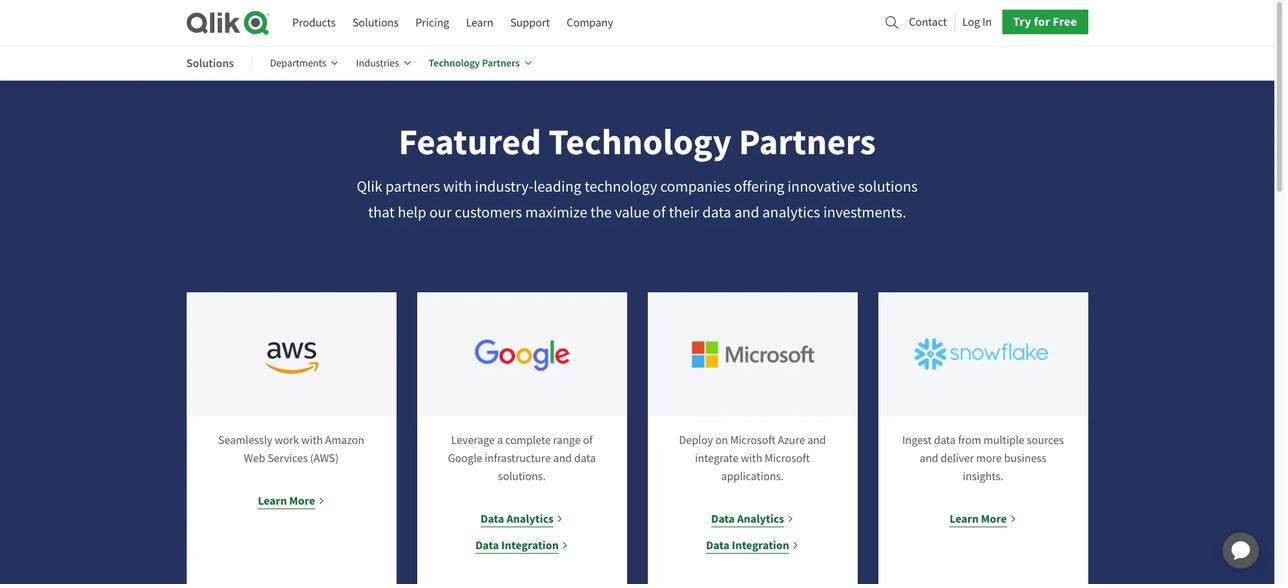Task type: vqa. For each thing, say whether or not it's contained in the screenshot.
Company icon
no



Task type: describe. For each thing, give the bounding box(es) containing it.
learn more for deliver
[[950, 512, 1007, 527]]

data analytics for infrastructure
[[481, 512, 554, 527]]

and inside qlik partners with industry-leading technology companies offering innovative solutions that help our customers maximize the value of their data and analytics investments.
[[735, 203, 759, 222]]

technology partners link
[[429, 48, 532, 79]]

1 vertical spatial microsoft
[[765, 452, 810, 466]]

seamlessly work with amazon web services (aws)
[[218, 434, 365, 466]]

solutions menu bar
[[186, 48, 550, 79]]

go to the home page. image
[[186, 10, 269, 36]]

more
[[976, 452, 1002, 466]]

data inside leverage a complete range of google infrastructure and data solutions.
[[574, 452, 596, 466]]

learn for ingest data from multiple sources and deliver more business insights.
[[950, 512, 979, 527]]

analytics
[[763, 203, 820, 222]]

learn for seamlessly work with amazon web services (aws)
[[258, 494, 287, 509]]

data integration link for infrastructure
[[475, 537, 569, 555]]

departments
[[270, 57, 326, 70]]

with for partners
[[443, 177, 472, 196]]

1 vertical spatial technology
[[549, 118, 732, 167]]

web
[[244, 452, 265, 466]]

for
[[1034, 14, 1050, 30]]

company
[[567, 16, 613, 30]]

microsoft logo image
[[648, 293, 857, 417]]

solutions
[[858, 177, 918, 196]]

integration for data
[[501, 538, 559, 554]]

try for free
[[1013, 14, 1077, 30]]

insights.
[[963, 470, 1004, 485]]

featured
[[399, 118, 541, 167]]

multiple
[[984, 434, 1025, 448]]

data inside qlik partners with industry-leading technology companies offering innovative solutions that help our customers maximize the value of their data and analytics investments.
[[703, 203, 731, 222]]

log
[[963, 15, 980, 30]]

more for deliver
[[981, 512, 1007, 527]]

company link
[[567, 11, 613, 35]]

pricing link
[[416, 11, 449, 35]]

try
[[1013, 14, 1032, 30]]

seamlessly
[[218, 434, 272, 448]]

leading
[[534, 177, 582, 196]]

investments.
[[823, 203, 906, 222]]

(aws)
[[310, 452, 339, 466]]

services
[[268, 452, 308, 466]]

1 horizontal spatial partners
[[739, 118, 876, 167]]

solutions for solutions link
[[353, 16, 399, 30]]

products
[[292, 16, 336, 30]]

our
[[430, 203, 452, 222]]

partners
[[386, 177, 440, 196]]

contact link
[[909, 11, 947, 33]]

menu bar inside qlik main "element"
[[292, 11, 613, 35]]

customers
[[455, 203, 522, 222]]

that
[[368, 203, 395, 222]]

qlik partners with industry-leading technology companies offering innovative solutions that help our customers maximize the value of their data and analytics investments.
[[357, 177, 918, 222]]

leverage a complete range of google infrastructure and data solutions.
[[448, 434, 596, 485]]

more for (aws)
[[289, 494, 315, 509]]

try for free link
[[1002, 10, 1088, 34]]

data analytics for with
[[711, 512, 784, 527]]

industries
[[356, 57, 399, 70]]

pricing
[[416, 16, 449, 30]]



Task type: locate. For each thing, give the bounding box(es) containing it.
contact
[[909, 15, 947, 30]]

2 horizontal spatial with
[[741, 452, 762, 466]]

of
[[653, 203, 666, 222], [583, 434, 593, 448]]

solutions link
[[353, 11, 399, 35]]

deploy on microsoft azure and integrate with microsoft applications.
[[679, 434, 826, 485]]

of right the range
[[583, 434, 593, 448]]

value
[[615, 203, 650, 222]]

microsoft right on
[[730, 434, 776, 448]]

1 vertical spatial learn
[[258, 494, 287, 509]]

help
[[398, 203, 426, 222]]

snowflake logo image
[[879, 293, 1088, 417]]

data integration link
[[475, 537, 569, 555], [706, 537, 799, 555]]

maximize
[[525, 203, 587, 222]]

0 horizontal spatial partners
[[482, 56, 520, 70]]

featured technology partners
[[399, 118, 876, 167]]

solutions up industries
[[353, 16, 399, 30]]

data analytics link down applications.
[[711, 510, 794, 528]]

0 horizontal spatial with
[[301, 434, 323, 448]]

azure
[[778, 434, 805, 448]]

qlik
[[357, 177, 382, 196]]

with inside deploy on microsoft azure and integrate with microsoft applications.
[[741, 452, 762, 466]]

0 vertical spatial technology
[[429, 56, 480, 70]]

learn link
[[466, 11, 494, 35]]

2 analytics from the left
[[737, 512, 784, 527]]

amazon
[[325, 434, 365, 448]]

analytics for infrastructure
[[507, 512, 554, 527]]

work
[[275, 434, 299, 448]]

learn more down services
[[258, 494, 315, 509]]

with up the (aws)
[[301, 434, 323, 448]]

learn more link down insights.
[[950, 510, 1017, 528]]

google logo image
[[418, 293, 626, 417]]

microsoft
[[730, 434, 776, 448], [765, 452, 810, 466]]

technology
[[429, 56, 480, 70], [549, 118, 732, 167]]

solutions inside solutions menu bar
[[186, 55, 234, 71]]

and inside leverage a complete range of google infrastructure and data solutions.
[[553, 452, 572, 466]]

learn inside qlik main "element"
[[466, 16, 494, 30]]

0 vertical spatial data
[[703, 203, 731, 222]]

0 vertical spatial partners
[[482, 56, 520, 70]]

more
[[289, 494, 315, 509], [981, 512, 1007, 527]]

0 horizontal spatial data integration
[[475, 538, 559, 554]]

partners
[[482, 56, 520, 70], [739, 118, 876, 167]]

solutions for solutions menu bar
[[186, 55, 234, 71]]

1 vertical spatial learn more
[[950, 512, 1007, 527]]

1 data analytics from the left
[[481, 512, 554, 527]]

1 vertical spatial more
[[981, 512, 1007, 527]]

learn more for (aws)
[[258, 494, 315, 509]]

0 vertical spatial learn
[[466, 16, 494, 30]]

1 horizontal spatial learn
[[466, 16, 494, 30]]

industries link
[[356, 48, 411, 79]]

log in link
[[963, 11, 992, 33]]

with inside seamlessly work with amazon web services (aws)
[[301, 434, 323, 448]]

data integration for with
[[706, 538, 790, 554]]

0 horizontal spatial analytics
[[507, 512, 554, 527]]

qlik main element
[[292, 10, 1088, 35]]

google
[[448, 452, 482, 466]]

data analytics down solutions.
[[481, 512, 554, 527]]

1 vertical spatial of
[[583, 434, 593, 448]]

complete
[[505, 434, 551, 448]]

0 vertical spatial solutions
[[353, 16, 399, 30]]

solutions down go to the home page. image at the left
[[186, 55, 234, 71]]

data integration
[[475, 538, 559, 554], [706, 538, 790, 554]]

learn more link for (aws)
[[258, 492, 325, 510]]

data
[[481, 512, 504, 527], [711, 512, 735, 527], [475, 538, 499, 554], [706, 538, 730, 554]]

data analytics link down solutions.
[[481, 510, 563, 528]]

learn more down insights.
[[950, 512, 1007, 527]]

learn more link down services
[[258, 492, 325, 510]]

and down the ingest
[[920, 452, 939, 466]]

industry-
[[475, 177, 534, 196]]

departments link
[[270, 48, 338, 79]]

0 horizontal spatial data integration link
[[475, 537, 569, 555]]

data integration link for with
[[706, 537, 799, 555]]

range
[[553, 434, 581, 448]]

support
[[510, 16, 550, 30]]

data analytics link for with
[[711, 510, 794, 528]]

partners inside solutions menu bar
[[482, 56, 520, 70]]

and
[[735, 203, 759, 222], [808, 434, 826, 448], [553, 452, 572, 466], [920, 452, 939, 466]]

menu bar containing products
[[292, 11, 613, 35]]

technology
[[585, 177, 657, 196]]

2 data integration from the left
[[706, 538, 790, 554]]

2 vertical spatial data
[[574, 452, 596, 466]]

1 vertical spatial data
[[934, 434, 956, 448]]

0 horizontal spatial technology
[[429, 56, 480, 70]]

1 horizontal spatial data integration link
[[706, 537, 799, 555]]

technology inside solutions menu bar
[[429, 56, 480, 70]]

data analytics
[[481, 512, 554, 527], [711, 512, 784, 527]]

0 horizontal spatial more
[[289, 494, 315, 509]]

2 horizontal spatial learn
[[950, 512, 979, 527]]

a
[[497, 434, 503, 448]]

and right "azure"
[[808, 434, 826, 448]]

innovative
[[788, 177, 855, 196]]

microsoft down "azure"
[[765, 452, 810, 466]]

and down offering
[[735, 203, 759, 222]]

1 data analytics link from the left
[[481, 510, 563, 528]]

2 data integration link from the left
[[706, 537, 799, 555]]

1 data integration from the left
[[475, 538, 559, 554]]

learn down insights.
[[950, 512, 979, 527]]

with for work
[[301, 434, 323, 448]]

technology partners
[[429, 56, 520, 70]]

of inside qlik partners with industry-leading technology companies offering innovative solutions that help our customers maximize the value of their data and analytics investments.
[[653, 203, 666, 222]]

learn up technology partners link
[[466, 16, 494, 30]]

data analytics down applications.
[[711, 512, 784, 527]]

application
[[1207, 517, 1275, 585]]

analytics for with
[[737, 512, 784, 527]]

0 horizontal spatial solutions
[[186, 55, 234, 71]]

0 vertical spatial with
[[443, 177, 472, 196]]

0 horizontal spatial data analytics link
[[481, 510, 563, 528]]

learn down services
[[258, 494, 287, 509]]

partners down learn link
[[482, 56, 520, 70]]

more down insights.
[[981, 512, 1007, 527]]

1 vertical spatial with
[[301, 434, 323, 448]]

sources
[[1027, 434, 1064, 448]]

1 horizontal spatial learn more
[[950, 512, 1007, 527]]

2 data analytics from the left
[[711, 512, 784, 527]]

of left their
[[653, 203, 666, 222]]

1 analytics from the left
[[507, 512, 554, 527]]

integrate
[[695, 452, 739, 466]]

companies
[[660, 177, 731, 196]]

data right their
[[703, 203, 731, 222]]

solutions
[[353, 16, 399, 30], [186, 55, 234, 71]]

more down services
[[289, 494, 315, 509]]

technology down pricing
[[429, 56, 480, 70]]

1 horizontal spatial data integration
[[706, 538, 790, 554]]

1 horizontal spatial with
[[443, 177, 472, 196]]

2 vertical spatial learn
[[950, 512, 979, 527]]

data up deliver
[[934, 434, 956, 448]]

amazon logo image
[[187, 293, 396, 417]]

applications.
[[721, 470, 784, 485]]

0 vertical spatial more
[[289, 494, 315, 509]]

0 horizontal spatial data analytics
[[481, 512, 554, 527]]

on
[[715, 434, 728, 448]]

analytics
[[507, 512, 554, 527], [737, 512, 784, 527]]

deliver
[[941, 452, 974, 466]]

0 horizontal spatial of
[[583, 434, 593, 448]]

2 data analytics link from the left
[[711, 510, 794, 528]]

data
[[703, 203, 731, 222], [934, 434, 956, 448], [574, 452, 596, 466]]

1 horizontal spatial of
[[653, 203, 666, 222]]

1 horizontal spatial technology
[[549, 118, 732, 167]]

0 vertical spatial microsoft
[[730, 434, 776, 448]]

1 horizontal spatial solutions
[[353, 16, 399, 30]]

2 vertical spatial with
[[741, 452, 762, 466]]

business
[[1004, 452, 1047, 466]]

solutions inside qlik main "element"
[[353, 16, 399, 30]]

integration for applications.
[[732, 538, 790, 554]]

0 horizontal spatial learn more link
[[258, 492, 325, 510]]

integration
[[501, 538, 559, 554], [732, 538, 790, 554]]

1 horizontal spatial data analytics link
[[711, 510, 794, 528]]

deploy
[[679, 434, 713, 448]]

0 vertical spatial learn more
[[258, 494, 315, 509]]

data analytics link for infrastructure
[[481, 510, 563, 528]]

1 vertical spatial partners
[[739, 118, 876, 167]]

ingest
[[902, 434, 932, 448]]

2 integration from the left
[[732, 538, 790, 554]]

of inside leverage a complete range of google infrastructure and data solutions.
[[583, 434, 593, 448]]

1 horizontal spatial data analytics
[[711, 512, 784, 527]]

technology up technology at the top
[[549, 118, 732, 167]]

the
[[591, 203, 612, 222]]

support link
[[510, 11, 550, 35]]

free
[[1053, 14, 1077, 30]]

offering
[[734, 177, 785, 196]]

products link
[[292, 11, 336, 35]]

in
[[983, 15, 992, 30]]

1 horizontal spatial learn more link
[[950, 510, 1017, 528]]

0 vertical spatial of
[[653, 203, 666, 222]]

data inside ingest data from multiple sources and deliver more business insights.
[[934, 434, 956, 448]]

with up applications.
[[741, 452, 762, 466]]

learn more link for deliver
[[950, 510, 1017, 528]]

0 horizontal spatial learn
[[258, 494, 287, 509]]

0 horizontal spatial integration
[[501, 538, 559, 554]]

data analytics link
[[481, 510, 563, 528], [711, 510, 794, 528]]

with up the our
[[443, 177, 472, 196]]

1 horizontal spatial analytics
[[737, 512, 784, 527]]

their
[[669, 203, 699, 222]]

infrastructure
[[485, 452, 551, 466]]

data down the range
[[574, 452, 596, 466]]

learn
[[466, 16, 494, 30], [258, 494, 287, 509], [950, 512, 979, 527]]

analytics down applications.
[[737, 512, 784, 527]]

analytics down solutions.
[[507, 512, 554, 527]]

log in
[[963, 15, 992, 30]]

1 horizontal spatial integration
[[732, 538, 790, 554]]

0 horizontal spatial learn more
[[258, 494, 315, 509]]

0 horizontal spatial data
[[574, 452, 596, 466]]

solutions.
[[498, 470, 546, 485]]

and down the range
[[553, 452, 572, 466]]

learn more
[[258, 494, 315, 509], [950, 512, 1007, 527]]

1 horizontal spatial more
[[981, 512, 1007, 527]]

from
[[958, 434, 981, 448]]

and inside ingest data from multiple sources and deliver more business insights.
[[920, 452, 939, 466]]

with
[[443, 177, 472, 196], [301, 434, 323, 448], [741, 452, 762, 466]]

menu bar
[[292, 11, 613, 35]]

leverage
[[451, 434, 495, 448]]

learn more link
[[258, 492, 325, 510], [950, 510, 1017, 528]]

and inside deploy on microsoft azure and integrate with microsoft applications.
[[808, 434, 826, 448]]

data integration for infrastructure
[[475, 538, 559, 554]]

with inside qlik partners with industry-leading technology companies offering innovative solutions that help our customers maximize the value of their data and analytics investments.
[[443, 177, 472, 196]]

1 data integration link from the left
[[475, 537, 569, 555]]

2 horizontal spatial data
[[934, 434, 956, 448]]

1 vertical spatial solutions
[[186, 55, 234, 71]]

partners up "innovative"
[[739, 118, 876, 167]]

ingest data from multiple sources and deliver more business insights.
[[902, 434, 1064, 485]]

1 integration from the left
[[501, 538, 559, 554]]

1 horizontal spatial data
[[703, 203, 731, 222]]



